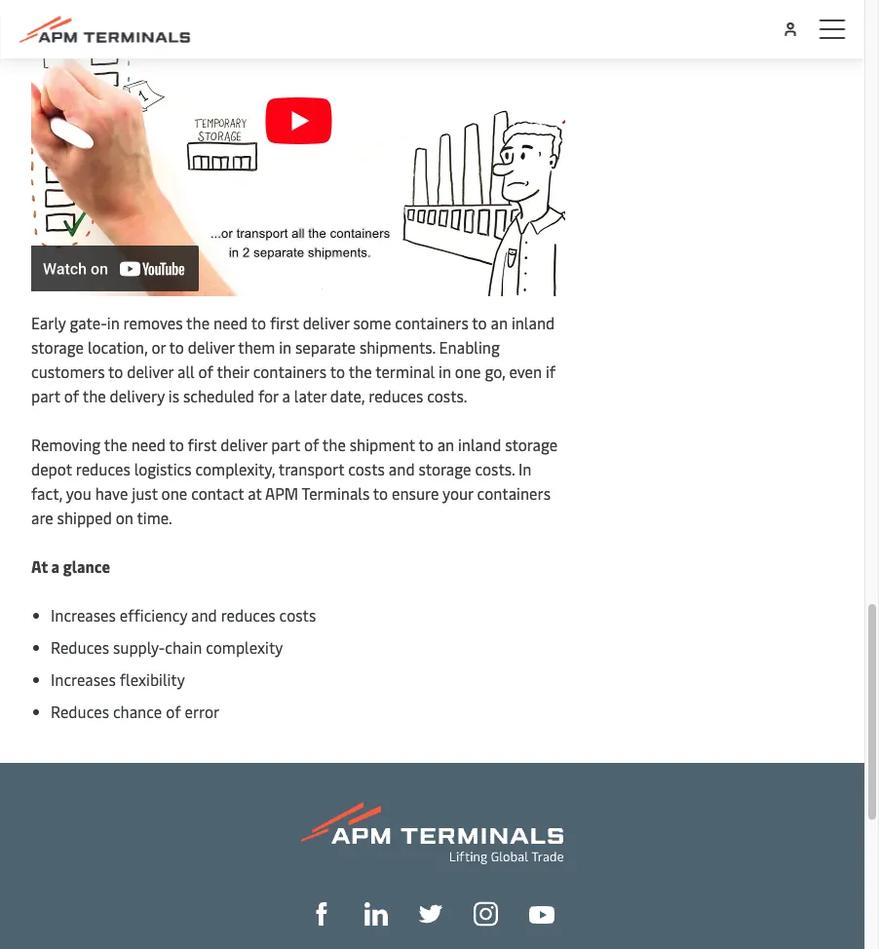 Task type: vqa. For each thing, say whether or not it's contained in the screenshot.
middle in
yes



Task type: locate. For each thing, give the bounding box(es) containing it.
first
[[270, 312, 299, 333], [188, 434, 217, 455]]

and
[[389, 458, 415, 479], [191, 605, 217, 626]]

shape link
[[310, 900, 333, 926]]

0 horizontal spatial costs
[[279, 605, 316, 626]]

storage up in
[[505, 434, 558, 455]]

part up transport
[[271, 434, 300, 455]]

one inside removing the need to first deliver part of the shipment to an inland storage depot reduces logistics complexity, transport costs and storage costs. in fact, you have just one contact at apm terminals to ensure your containers are shipped on time.
[[161, 483, 187, 504]]

reduces
[[369, 385, 423, 406], [76, 458, 130, 479], [221, 605, 275, 626]]

reduces up complexity
[[221, 605, 275, 626]]

and up chain
[[191, 605, 217, 626]]

1 increases from the top
[[51, 605, 116, 626]]

1 horizontal spatial first
[[270, 312, 299, 333]]

1 vertical spatial costs.
[[475, 458, 515, 479]]

logistics
[[134, 458, 192, 479]]

need up logistics on the left
[[131, 434, 165, 455]]

increases down 'glance' on the left
[[51, 605, 116, 626]]

storage up your
[[419, 458, 471, 479]]

error
[[185, 701, 220, 722]]

an up enabling
[[491, 312, 508, 333]]

in right them
[[279, 337, 291, 358]]

in down enabling
[[439, 361, 451, 382]]

containers up shipments.
[[395, 312, 469, 333]]

1 horizontal spatial costs
[[348, 458, 385, 479]]

an
[[491, 312, 508, 333], [437, 434, 454, 455]]

you
[[66, 483, 91, 504]]

0 horizontal spatial a
[[51, 556, 60, 577]]

for
[[258, 385, 278, 406]]

the
[[186, 312, 210, 333], [349, 361, 372, 382], [83, 385, 106, 406], [104, 434, 127, 455], [322, 434, 346, 455]]

deliver inside removing the need to first deliver part of the shipment to an inland storage depot reduces logistics complexity, transport costs and storage costs. in fact, you have just one contact at apm terminals to ensure your containers are shipped on time.
[[221, 434, 267, 455]]

reduces down terminal
[[369, 385, 423, 406]]

to right or
[[169, 337, 184, 358]]

a inside the early gate-in removes the need to first deliver some containers to an inland storage location, or to deliver them in separate shipments. enabling customers to deliver all of their containers to the terminal in one go, even if part of the delivery is scheduled for a later date, reduces costs.
[[282, 385, 290, 406]]

separate
[[295, 337, 356, 358]]

and up ensure
[[389, 458, 415, 479]]

1 vertical spatial in
[[279, 337, 291, 358]]

0 vertical spatial costs
[[348, 458, 385, 479]]

first up complexity,
[[188, 434, 217, 455]]

one
[[455, 361, 481, 382], [161, 483, 187, 504]]

0 horizontal spatial an
[[437, 434, 454, 455]]

of right all
[[198, 361, 213, 382]]

1 vertical spatial one
[[161, 483, 187, 504]]

glance
[[63, 556, 110, 577]]

the down customers
[[83, 385, 106, 406]]

0 horizontal spatial need
[[131, 434, 165, 455]]

in up location, at the top
[[107, 312, 120, 333]]

customers
[[31, 361, 105, 382]]

all
[[177, 361, 194, 382]]

0 vertical spatial part
[[31, 385, 60, 406]]

0 horizontal spatial inland
[[458, 434, 501, 455]]

0 vertical spatial inland
[[512, 312, 555, 333]]

complexity
[[206, 637, 283, 658]]

1 vertical spatial containers
[[253, 361, 327, 382]]

0 horizontal spatial storage
[[31, 337, 84, 358]]

0 vertical spatial costs.
[[427, 385, 467, 406]]

1 horizontal spatial need
[[213, 312, 248, 333]]

contact
[[191, 483, 244, 504]]

containers down in
[[477, 483, 551, 504]]

to
[[251, 312, 266, 333], [472, 312, 487, 333], [169, 337, 184, 358], [108, 361, 123, 382], [330, 361, 345, 382], [169, 434, 184, 455], [419, 434, 433, 455], [373, 483, 388, 504]]

one down logistics on the left
[[161, 483, 187, 504]]

an up your
[[437, 434, 454, 455]]

costs.
[[427, 385, 467, 406], [475, 458, 515, 479]]

the up the 'date,'
[[349, 361, 372, 382]]

1 vertical spatial and
[[191, 605, 217, 626]]

reduces up increases flexibility
[[51, 637, 109, 658]]

1 vertical spatial need
[[131, 434, 165, 455]]

gate-
[[70, 312, 107, 333]]

your
[[442, 483, 473, 504]]

1 horizontal spatial an
[[491, 312, 508, 333]]

ensure
[[392, 483, 439, 504]]

0 horizontal spatial and
[[191, 605, 217, 626]]

instagram link
[[474, 899, 498, 926]]

one inside the early gate-in removes the need to first deliver some containers to an inland storage location, or to deliver them in separate shipments. enabling customers to deliver all of their containers to the terminal in one go, even if part of the delivery is scheduled for a later date, reduces costs.
[[455, 361, 481, 382]]

2 vertical spatial storage
[[419, 458, 471, 479]]

deliver up complexity,
[[221, 434, 267, 455]]

inland
[[512, 312, 555, 333], [458, 434, 501, 455]]

increases for increases flexibility
[[51, 669, 116, 690]]

scheduled
[[183, 385, 254, 406]]

a right at
[[51, 556, 60, 577]]

0 vertical spatial need
[[213, 312, 248, 333]]

first inside the early gate-in removes the need to first deliver some containers to an inland storage location, or to deliver them in separate shipments. enabling customers to deliver all of their containers to the terminal in one go, even if part of the delivery is scheduled for a later date, reduces costs.
[[270, 312, 299, 333]]

1 vertical spatial part
[[271, 434, 300, 455]]

on
[[116, 507, 133, 528]]

if
[[546, 361, 556, 382]]

inland up even
[[512, 312, 555, 333]]

1 horizontal spatial inland
[[512, 312, 555, 333]]

2 vertical spatial in
[[439, 361, 451, 382]]

inland up your
[[458, 434, 501, 455]]

0 horizontal spatial part
[[31, 385, 60, 406]]

at a glance
[[31, 556, 110, 577]]

part
[[31, 385, 60, 406], [271, 434, 300, 455]]

part down customers
[[31, 385, 60, 406]]

first inside removing the need to first deliver part of the shipment to an inland storage depot reduces logistics complexity, transport costs and storage costs. in fact, you have just one contact at apm terminals to ensure your containers are shipped on time.
[[188, 434, 217, 455]]

need inside the early gate-in removes the need to first deliver some containers to an inland storage location, or to deliver them in separate shipments. enabling customers to deliver all of their containers to the terminal in one go, even if part of the delivery is scheduled for a later date, reduces costs.
[[213, 312, 248, 333]]

1 horizontal spatial part
[[271, 434, 300, 455]]

transport
[[278, 458, 344, 479]]

0 vertical spatial reduces
[[51, 637, 109, 658]]

2 horizontal spatial in
[[439, 361, 451, 382]]

0 vertical spatial first
[[270, 312, 299, 333]]

first up them
[[270, 312, 299, 333]]

1 vertical spatial inland
[[458, 434, 501, 455]]

delivery
[[110, 385, 165, 406]]

2 horizontal spatial containers
[[477, 483, 551, 504]]

to right shipment
[[419, 434, 433, 455]]

reduces inside the early gate-in removes the need to first deliver some containers to an inland storage location, or to deliver them in separate shipments. enabling customers to deliver all of their containers to the terminal in one go, even if part of the delivery is scheduled for a later date, reduces costs.
[[369, 385, 423, 406]]

reduces supply-chain complexity
[[51, 637, 283, 658]]

their
[[217, 361, 249, 382]]

0 horizontal spatial first
[[188, 434, 217, 455]]

need inside removing the need to first deliver part of the shipment to an inland storage depot reduces logistics complexity, transport costs and storage costs. in fact, you have just one contact at apm terminals to ensure your containers are shipped on time.
[[131, 434, 165, 455]]

1 reduces from the top
[[51, 637, 109, 658]]

costs
[[348, 458, 385, 479], [279, 605, 316, 626]]

early
[[31, 312, 66, 333]]

need up them
[[213, 312, 248, 333]]

costs up complexity
[[279, 605, 316, 626]]

chance
[[113, 701, 162, 722]]

costs. down terminal
[[427, 385, 467, 406]]

0 horizontal spatial in
[[107, 312, 120, 333]]

0 vertical spatial reduces
[[369, 385, 423, 406]]

in
[[107, 312, 120, 333], [279, 337, 291, 358], [439, 361, 451, 382]]

0 horizontal spatial one
[[161, 483, 187, 504]]

1 horizontal spatial costs.
[[475, 458, 515, 479]]

1 vertical spatial increases
[[51, 669, 116, 690]]

containers
[[395, 312, 469, 333], [253, 361, 327, 382], [477, 483, 551, 504]]

linkedin image
[[364, 902, 388, 926]]

deliver
[[303, 312, 349, 333], [188, 337, 235, 358], [127, 361, 174, 382], [221, 434, 267, 455]]

0 vertical spatial one
[[455, 361, 481, 382]]

deliver up their
[[188, 337, 235, 358]]

of down customers
[[64, 385, 79, 406]]

0 vertical spatial containers
[[395, 312, 469, 333]]

2 vertical spatial containers
[[477, 483, 551, 504]]

0 vertical spatial storage
[[31, 337, 84, 358]]

0 vertical spatial a
[[282, 385, 290, 406]]

1 vertical spatial first
[[188, 434, 217, 455]]

a right for
[[282, 385, 290, 406]]

an inside the early gate-in removes the need to first deliver some containers to an inland storage location, or to deliver them in separate shipments. enabling customers to deliver all of their containers to the terminal in one go, even if part of the delivery is scheduled for a later date, reduces costs.
[[491, 312, 508, 333]]

1 vertical spatial reduces
[[76, 458, 130, 479]]

2 horizontal spatial reduces
[[369, 385, 423, 406]]

a
[[282, 385, 290, 406], [51, 556, 60, 577]]

1 vertical spatial a
[[51, 556, 60, 577]]

0 vertical spatial in
[[107, 312, 120, 333]]

costs inside removing the need to first deliver part of the shipment to an inland storage depot reduces logistics complexity, transport costs and storage costs. in fact, you have just one contact at apm terminals to ensure your containers are shipped on time.
[[348, 458, 385, 479]]

costs down shipment
[[348, 458, 385, 479]]

storage
[[31, 337, 84, 358], [505, 434, 558, 455], [419, 458, 471, 479]]

1 vertical spatial costs
[[279, 605, 316, 626]]

some
[[353, 312, 391, 333]]

costs. left in
[[475, 458, 515, 479]]

one down enabling
[[455, 361, 481, 382]]

increases for increases efficiency and reduces costs
[[51, 605, 116, 626]]

1 horizontal spatial and
[[389, 458, 415, 479]]

0 vertical spatial and
[[389, 458, 415, 479]]

0 horizontal spatial costs.
[[427, 385, 467, 406]]

2 increases from the top
[[51, 669, 116, 690]]

increases
[[51, 605, 116, 626], [51, 669, 116, 690]]

0 horizontal spatial reduces
[[76, 458, 130, 479]]

reduces down increases flexibility
[[51, 701, 109, 722]]

inland inside removing the need to first deliver part of the shipment to an inland storage depot reduces logistics complexity, transport costs and storage costs. in fact, you have just one contact at apm terminals to ensure your containers are shipped on time.
[[458, 434, 501, 455]]

2 vertical spatial reduces
[[221, 605, 275, 626]]

1 horizontal spatial containers
[[395, 312, 469, 333]]

1 horizontal spatial a
[[282, 385, 290, 406]]

reduces up have
[[76, 458, 130, 479]]

1 vertical spatial an
[[437, 434, 454, 455]]

the right the removes
[[186, 312, 210, 333]]

of inside removing the need to first deliver part of the shipment to an inland storage depot reduces logistics complexity, transport costs and storage costs. in fact, you have just one contact at apm terminals to ensure your containers are shipped on time.
[[304, 434, 319, 455]]

0 vertical spatial increases
[[51, 605, 116, 626]]

containers up later
[[253, 361, 327, 382]]

need
[[213, 312, 248, 333], [131, 434, 165, 455]]

1 horizontal spatial one
[[455, 361, 481, 382]]

have
[[95, 483, 128, 504]]

in
[[519, 458, 531, 479]]

shipment
[[350, 434, 415, 455]]

reduces
[[51, 637, 109, 658], [51, 701, 109, 722]]

of up transport
[[304, 434, 319, 455]]

1 horizontal spatial in
[[279, 337, 291, 358]]

terminals
[[302, 483, 370, 504]]

the up have
[[104, 434, 127, 455]]

storage down early
[[31, 337, 84, 358]]

1 vertical spatial storage
[[505, 434, 558, 455]]

2 reduces from the top
[[51, 701, 109, 722]]

0 vertical spatial an
[[491, 312, 508, 333]]

increases up reduces chance of error
[[51, 669, 116, 690]]

1 vertical spatial reduces
[[51, 701, 109, 722]]

location,
[[88, 337, 148, 358]]

reduces chance of error
[[51, 701, 220, 722]]

reduces inside removing the need to first deliver part of the shipment to an inland storage depot reduces logistics complexity, transport costs and storage costs. in fact, you have just one contact at apm terminals to ensure your containers are shipped on time.
[[76, 458, 130, 479]]

of
[[198, 361, 213, 382], [64, 385, 79, 406], [304, 434, 319, 455], [166, 701, 181, 722]]



Task type: describe. For each thing, give the bounding box(es) containing it.
increases flexibility
[[51, 669, 185, 690]]

inland inside the early gate-in removes the need to first deliver some containers to an inland storage location, or to deliver them in separate shipments. enabling customers to deliver all of their containers to the terminal in one go, even if part of the delivery is scheduled for a later date, reduces costs.
[[512, 312, 555, 333]]

fill 44 link
[[419, 900, 442, 926]]

1 horizontal spatial storage
[[419, 458, 471, 479]]

0 horizontal spatial containers
[[253, 361, 327, 382]]

shipments.
[[359, 337, 435, 358]]

apmt footer logo image
[[301, 802, 563, 864]]

supply-
[[113, 637, 165, 658]]

removing
[[31, 434, 101, 455]]

terminal
[[375, 361, 435, 382]]

deliver up the separate in the top left of the page
[[303, 312, 349, 333]]

chain
[[165, 637, 202, 658]]

increases efficiency and reduces costs
[[51, 605, 316, 626]]

or
[[151, 337, 166, 358]]

containers inside removing the need to first deliver part of the shipment to an inland storage depot reduces logistics complexity, transport costs and storage costs. in fact, you have just one contact at apm terminals to ensure your containers are shipped on time.
[[477, 483, 551, 504]]

is
[[168, 385, 179, 406]]

linkedin__x28_alt_x29__3_ link
[[364, 900, 388, 926]]

just
[[132, 483, 158, 504]]

apm
[[265, 483, 298, 504]]

complexity,
[[195, 458, 275, 479]]

flexibility
[[120, 669, 185, 690]]

to left ensure
[[373, 483, 388, 504]]

twitter image
[[419, 902, 442, 926]]

and inside removing the need to first deliver part of the shipment to an inland storage depot reduces logistics complexity, transport costs and storage costs. in fact, you have just one contact at apm terminals to ensure your containers are shipped on time.
[[389, 458, 415, 479]]

2 horizontal spatial storage
[[505, 434, 558, 455]]

instagram image
[[474, 902, 498, 926]]

to up them
[[251, 312, 266, 333]]

time.
[[137, 507, 172, 528]]

reduces for reduces supply-chain complexity
[[51, 637, 109, 658]]

even
[[509, 361, 542, 382]]

reduces for reduces chance of error
[[51, 701, 109, 722]]

efficiency
[[120, 605, 187, 626]]

at
[[248, 483, 262, 504]]

to up logistics on the left
[[169, 434, 184, 455]]

costs. inside the early gate-in removes the need to first deliver some containers to an inland storage location, or to deliver them in separate shipments. enabling customers to deliver all of their containers to the terminal in one go, even if part of the delivery is scheduled for a later date, reduces costs.
[[427, 385, 467, 406]]

later
[[294, 385, 326, 406]]

facebook image
[[310, 902, 333, 926]]

the up transport
[[322, 434, 346, 455]]

costs. inside removing the need to first deliver part of the shipment to an inland storage depot reduces logistics complexity, transport costs and storage costs. in fact, you have just one contact at apm terminals to ensure your containers are shipped on time.
[[475, 458, 515, 479]]

to up enabling
[[472, 312, 487, 333]]

enabling
[[439, 337, 500, 358]]

youtube image
[[529, 906, 555, 924]]

to down location, at the top
[[108, 361, 123, 382]]

storage inside the early gate-in removes the need to first deliver some containers to an inland storage location, or to deliver them in separate shipments. enabling customers to deliver all of their containers to the terminal in one go, even if part of the delivery is scheduled for a later date, reduces costs.
[[31, 337, 84, 358]]

of left error
[[166, 701, 181, 722]]

early gate-in removes the need to first deliver some containers to an inland storage location, or to deliver them in separate shipments. enabling customers to deliver all of their containers to the terminal in one go, even if part of the delivery is scheduled for a later date, reduces costs.
[[31, 312, 556, 406]]

part inside removing the need to first deliver part of the shipment to an inland storage depot reduces logistics complexity, transport costs and storage costs. in fact, you have just one contact at apm terminals to ensure your containers are shipped on time.
[[271, 434, 300, 455]]

part inside the early gate-in removes the need to first deliver some containers to an inland storage location, or to deliver them in separate shipments. enabling customers to deliver all of their containers to the terminal in one go, even if part of the delivery is scheduled for a later date, reduces costs.
[[31, 385, 60, 406]]

removing the need to first deliver part of the shipment to an inland storage depot reduces logistics complexity, transport costs and storage costs. in fact, you have just one contact at apm terminals to ensure your containers are shipped on time.
[[31, 434, 558, 528]]

shipped
[[57, 507, 112, 528]]

date,
[[330, 385, 365, 406]]

removes
[[123, 312, 183, 333]]

an inside removing the need to first deliver part of the shipment to an inland storage depot reduces logistics complexity, transport costs and storage costs. in fact, you have just one contact at apm terminals to ensure your containers are shipped on time.
[[437, 434, 454, 455]]

are
[[31, 507, 53, 528]]

depot
[[31, 458, 72, 479]]

fact,
[[31, 483, 62, 504]]

at
[[31, 556, 48, 577]]

you tube link
[[529, 901, 555, 925]]

deliver down or
[[127, 361, 174, 382]]

1 horizontal spatial reduces
[[221, 605, 275, 626]]

go,
[[485, 361, 505, 382]]

to up the 'date,'
[[330, 361, 345, 382]]

them
[[238, 337, 275, 358]]



